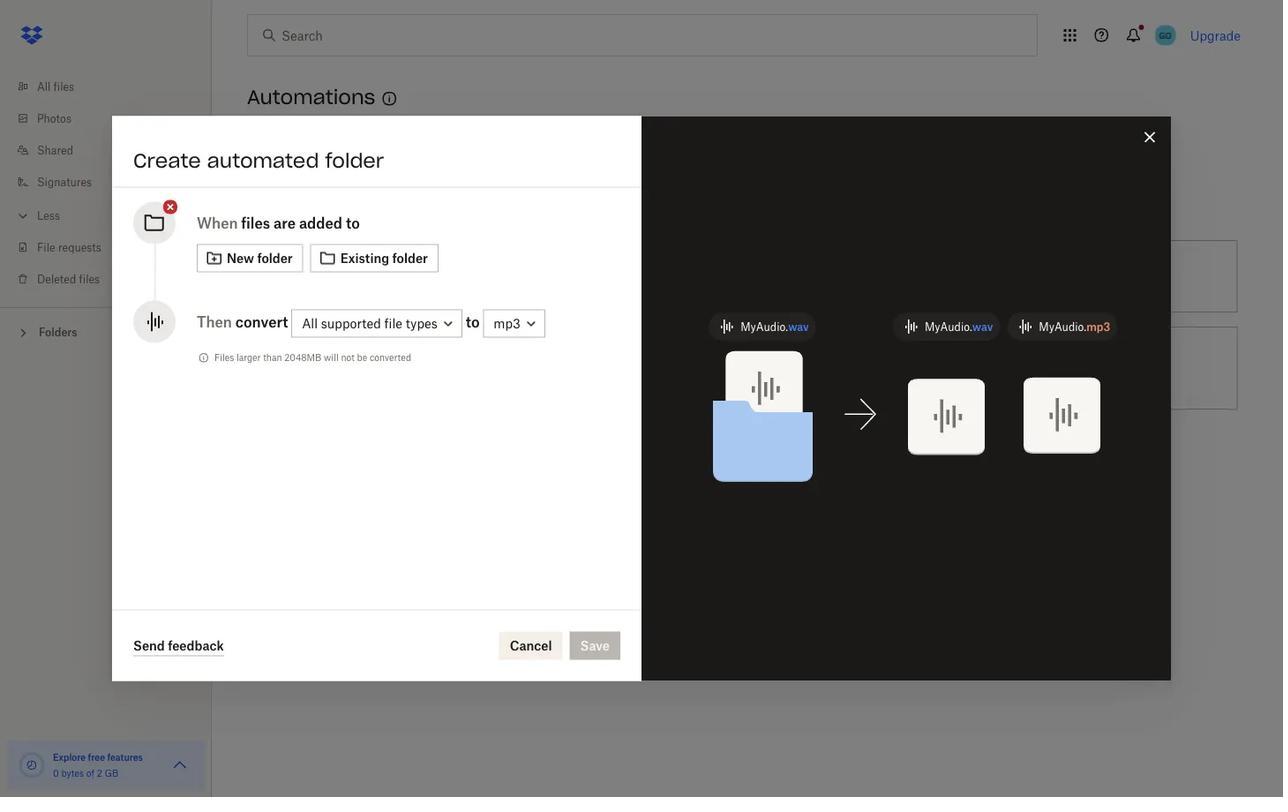Task type: vqa. For each thing, say whether or not it's contained in the screenshot.
Choose inside the Choose a file format to convert videos to
yes



Task type: locate. For each thing, give the bounding box(es) containing it.
convert inside choose an image format to convert files to
[[481, 351, 525, 366]]

a inside button
[[366, 269, 373, 284]]

cancel button
[[499, 632, 563, 660]]

2 horizontal spatial myaudio.
[[1039, 320, 1087, 333]]

an for choose
[[366, 351, 381, 366]]

convert for choose a file format to convert videos to
[[790, 351, 834, 366]]

a inside choose a file format to convert videos to
[[701, 351, 708, 366]]

myaudio.
[[741, 320, 789, 333], [925, 320, 973, 333], [1039, 320, 1087, 333]]

0 horizontal spatial format
[[424, 351, 463, 366]]

0 vertical spatial all
[[37, 80, 51, 93]]

unzip
[[989, 361, 1023, 376]]

choose for choose a category to sort files by
[[319, 269, 363, 284]]

choose inside choose a category to sort files by button
[[319, 269, 363, 284]]

1 vertical spatial all
[[302, 316, 318, 331]]

choose for choose a file format to convert videos to
[[654, 351, 698, 366]]

create automated folder
[[133, 148, 384, 173]]

folder
[[325, 148, 384, 173], [257, 251, 293, 266], [393, 251, 428, 266]]

file for a
[[712, 351, 730, 366]]

all
[[37, 80, 51, 93], [302, 316, 318, 331]]

files left by
[[472, 269, 496, 284]]

file requests link
[[14, 231, 212, 263]]

all inside popup button
[[302, 316, 318, 331]]

1 vertical spatial a
[[701, 351, 708, 366]]

supported
[[321, 316, 381, 331]]

choose for choose an image format to convert files to
[[319, 351, 363, 366]]

0 horizontal spatial myaudio.
[[741, 320, 789, 333]]

convert left videos
[[790, 351, 834, 366]]

choose a category to sort files by
[[319, 269, 513, 284]]

files larger than 2048mb will not be converted
[[215, 352, 411, 363]]

0 horizontal spatial file
[[385, 316, 403, 331]]

mp3 button
[[483, 309, 545, 338]]

0 horizontal spatial convert
[[235, 313, 288, 330]]

all up files larger than 2048mb will not be converted
[[302, 316, 318, 331]]

myaudio. wav up unzip at the top right of the page
[[925, 320, 993, 333]]

format for image
[[424, 351, 463, 366]]

1 horizontal spatial a
[[701, 351, 708, 366]]

0 horizontal spatial a
[[366, 269, 373, 284]]

category
[[376, 269, 427, 284]]

explore
[[53, 752, 86, 763]]

existing
[[340, 251, 389, 266]]

choose a file format to convert videos to
[[654, 351, 875, 385]]

all for all supported file types
[[302, 316, 318, 331]]

convert up the than
[[235, 313, 288, 330]]

1 horizontal spatial all
[[302, 316, 318, 331]]

1 vertical spatial an
[[366, 351, 381, 366]]

send feedback
[[133, 638, 224, 653]]

free
[[88, 752, 105, 763]]

deleted
[[37, 272, 76, 286]]

convert
[[235, 313, 288, 330], [481, 351, 525, 366], [790, 351, 834, 366]]

gb
[[105, 768, 118, 779]]

by
[[499, 269, 513, 284]]

files down will
[[319, 370, 343, 385]]

list
[[0, 60, 212, 307]]

files right deleted
[[79, 272, 100, 286]]

all supported file types
[[302, 316, 438, 331]]

1 horizontal spatial wav
[[973, 320, 993, 333]]

0 vertical spatial a
[[366, 269, 373, 284]]

upgrade
[[1191, 28, 1241, 43]]

format for file
[[733, 351, 772, 366]]

deleted files link
[[14, 263, 212, 295]]

mp3 inside mp3 dropdown button
[[494, 316, 521, 331]]

1 horizontal spatial convert
[[481, 351, 525, 366]]

1 horizontal spatial format
[[733, 351, 772, 366]]

2048mb
[[284, 352, 322, 363]]

2 format from the left
[[733, 351, 772, 366]]

file
[[385, 316, 403, 331], [712, 351, 730, 366]]

1 format from the left
[[424, 351, 463, 366]]

convert inside choose a file format to convert videos to
[[790, 351, 834, 366]]

1 horizontal spatial myaudio. wav
[[925, 320, 993, 333]]

all files
[[37, 80, 74, 93]]

2 horizontal spatial folder
[[393, 251, 428, 266]]

send feedback button
[[133, 635, 224, 656]]

all supported file types button
[[292, 309, 462, 338]]

myaudio. wav
[[741, 320, 809, 333], [925, 320, 993, 333]]

create
[[133, 148, 201, 173]]

add an automation
[[247, 198, 388, 216]]

choose inside choose an image format to convert files to
[[319, 351, 363, 366]]

0 horizontal spatial folder
[[257, 251, 293, 266]]

choose inside choose a file format to convert videos to
[[654, 351, 698, 366]]

photos
[[37, 112, 71, 125]]

image
[[384, 351, 420, 366]]

shared
[[37, 143, 73, 157]]

format inside choose a file format to convert videos to
[[733, 351, 772, 366]]

format inside choose an image format to convert files to
[[424, 351, 463, 366]]

videos
[[837, 351, 875, 366]]

folder right new
[[257, 251, 293, 266]]

0 horizontal spatial wav
[[789, 320, 809, 333]]

wav
[[789, 320, 809, 333], [973, 320, 993, 333]]

an inside choose an image format to convert files to
[[366, 351, 381, 366]]

shared link
[[14, 134, 212, 166]]

3 myaudio. from the left
[[1039, 320, 1087, 333]]

wav up choose a file format to convert videos to at the right
[[789, 320, 809, 333]]

files
[[215, 352, 234, 363]]

an
[[280, 198, 299, 216], [366, 351, 381, 366]]

2 myaudio. wav from the left
[[925, 320, 993, 333]]

1 horizontal spatial an
[[366, 351, 381, 366]]

myaudio. wav up choose a file format to convert videos to at the right
[[741, 320, 809, 333]]

to
[[346, 214, 360, 231], [430, 269, 442, 284], [466, 313, 480, 330], [466, 351, 478, 366], [775, 351, 787, 366], [346, 370, 358, 385], [654, 370, 665, 385]]

automation
[[303, 198, 388, 216]]

upgrade link
[[1191, 28, 1241, 43]]

an right not
[[366, 351, 381, 366]]

mp3
[[494, 316, 521, 331], [1087, 320, 1111, 333]]

0 horizontal spatial mp3
[[494, 316, 521, 331]]

format
[[424, 351, 463, 366], [733, 351, 772, 366]]

wav up unzip at the top right of the page
[[973, 320, 993, 333]]

an for add
[[280, 198, 299, 216]]

file inside popup button
[[385, 316, 403, 331]]

added
[[299, 214, 343, 231]]

files left are
[[241, 214, 270, 231]]

files
[[53, 80, 74, 93], [241, 214, 270, 231], [472, 269, 496, 284], [79, 272, 100, 286], [1027, 361, 1051, 376], [319, 370, 343, 385]]

sort
[[445, 269, 468, 284]]

file for supported
[[385, 316, 403, 331]]

choose an image format to convert files to button
[[240, 320, 575, 417]]

file inside choose a file format to convert videos to
[[712, 351, 730, 366]]

larger
[[237, 352, 261, 363]]

photos link
[[14, 102, 212, 134]]

files inside button
[[472, 269, 496, 284]]

0 horizontal spatial all
[[37, 80, 51, 93]]

1 horizontal spatial file
[[712, 351, 730, 366]]

files inside create automated folder dialog
[[241, 214, 270, 231]]

signatures
[[37, 175, 92, 188]]

convert down mp3 dropdown button
[[481, 351, 525, 366]]

0 vertical spatial file
[[385, 316, 403, 331]]

choose
[[319, 269, 363, 284], [319, 351, 363, 366], [654, 351, 698, 366]]

file requests
[[37, 241, 101, 254]]

folder up the choose a category to sort files by
[[393, 251, 428, 266]]

a
[[366, 269, 373, 284], [701, 351, 708, 366]]

choose a category to sort files by button
[[240, 233, 575, 320]]

2 horizontal spatial convert
[[790, 351, 834, 366]]

1 vertical spatial file
[[712, 351, 730, 366]]

1 horizontal spatial myaudio.
[[925, 320, 973, 333]]

all up "photos"
[[37, 80, 51, 93]]

0 horizontal spatial an
[[280, 198, 299, 216]]

send
[[133, 638, 165, 653]]

2
[[97, 768, 102, 779]]

all files link
[[14, 71, 212, 102]]

1 horizontal spatial folder
[[325, 148, 384, 173]]

0 horizontal spatial myaudio. wav
[[741, 320, 809, 333]]

0 vertical spatial an
[[280, 198, 299, 216]]

less image
[[14, 207, 32, 225]]

folder up automation
[[325, 148, 384, 173]]

dropbox image
[[14, 18, 49, 53]]

an right add at the left top
[[280, 198, 299, 216]]



Task type: describe. For each thing, give the bounding box(es) containing it.
folders
[[39, 326, 77, 339]]

a for category
[[366, 269, 373, 284]]

list containing all files
[[0, 60, 212, 307]]

folder for new folder
[[257, 251, 293, 266]]

a for file
[[701, 351, 708, 366]]

be
[[357, 352, 367, 363]]

files right unzip at the top right of the page
[[1027, 361, 1051, 376]]

bytes
[[61, 768, 84, 779]]

files inside choose an image format to convert files to
[[319, 370, 343, 385]]

cancel
[[510, 638, 552, 653]]

converted
[[370, 352, 411, 363]]

than
[[263, 352, 282, 363]]

signatures link
[[14, 166, 212, 198]]

not
[[341, 352, 355, 363]]

choose a file format to convert videos to button
[[575, 320, 910, 417]]

files are added to
[[241, 214, 360, 231]]

features
[[107, 752, 143, 763]]

quota usage element
[[18, 751, 46, 780]]

automations
[[247, 85, 376, 110]]

existing folder
[[340, 251, 428, 266]]

files up "photos"
[[53, 80, 74, 93]]

all for all files
[[37, 80, 51, 93]]

less
[[37, 209, 60, 222]]

2 myaudio. from the left
[[925, 320, 973, 333]]

1 myaudio. from the left
[[741, 320, 789, 333]]

1 horizontal spatial mp3
[[1087, 320, 1111, 333]]

to inside button
[[430, 269, 442, 284]]

choose an image format to convert files to
[[319, 351, 525, 385]]

create automated folder dialog
[[112, 116, 1172, 681]]

feedback
[[168, 638, 224, 653]]

convert inside create automated folder dialog
[[235, 313, 288, 330]]

file
[[37, 241, 55, 254]]

0
[[53, 768, 59, 779]]

will
[[324, 352, 339, 363]]

1 wav from the left
[[789, 320, 809, 333]]

new
[[227, 251, 254, 266]]

convert for choose an image format to convert files to
[[481, 351, 525, 366]]

unzip files button
[[910, 320, 1245, 417]]

explore free features 0 bytes of 2 gb
[[53, 752, 143, 779]]

1 myaudio. wav from the left
[[741, 320, 809, 333]]

deleted files
[[37, 272, 100, 286]]

then
[[197, 313, 232, 330]]

add an automation main content
[[240, 127, 1284, 797]]

existing folder button
[[310, 244, 439, 272]]

click to watch a demo video image
[[379, 88, 400, 109]]

of
[[86, 768, 95, 779]]

myaudio. mp3
[[1039, 320, 1111, 333]]

unzip files
[[989, 361, 1051, 376]]

folder for existing folder
[[393, 251, 428, 266]]

folders button
[[0, 319, 212, 345]]

when
[[197, 214, 238, 231]]

requests
[[58, 241, 101, 254]]

automated
[[207, 148, 319, 173]]

are
[[274, 214, 296, 231]]

add
[[247, 198, 276, 216]]

types
[[406, 316, 438, 331]]

new folder
[[227, 251, 293, 266]]

2 wav from the left
[[973, 320, 993, 333]]

new folder button
[[197, 244, 303, 272]]



